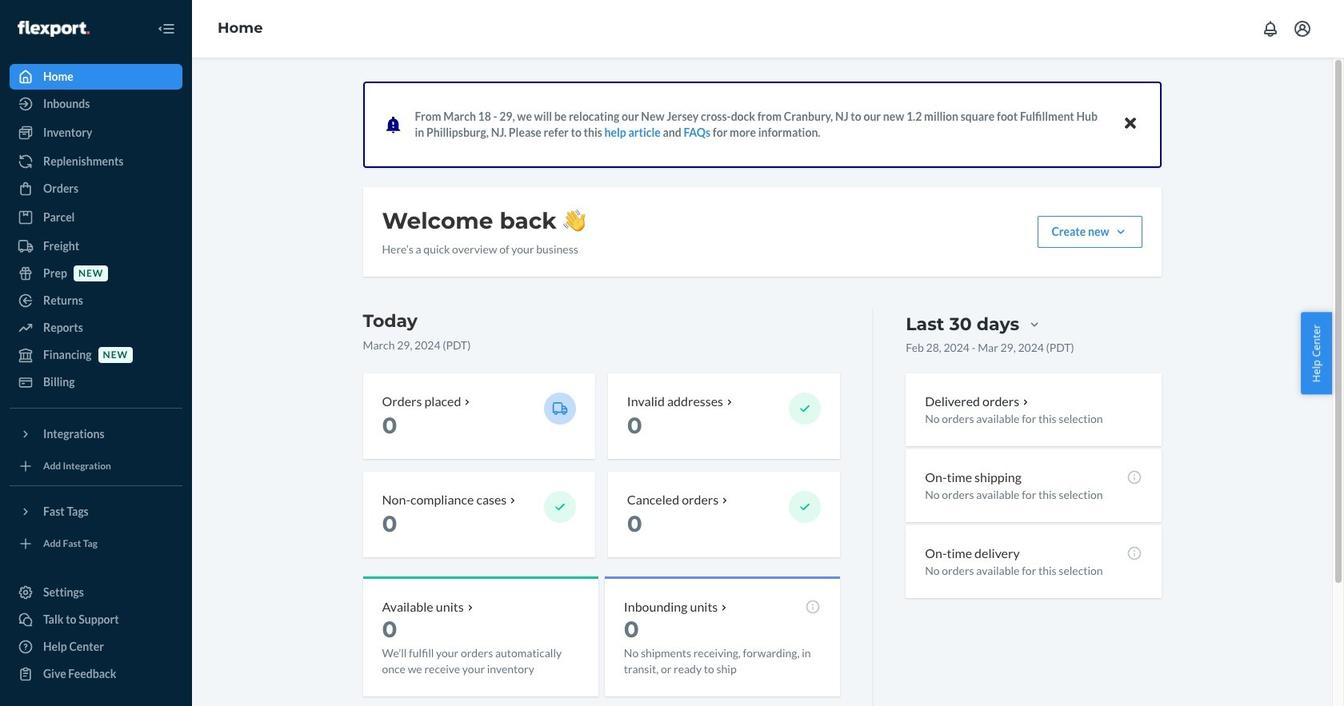 Task type: vqa. For each thing, say whether or not it's contained in the screenshot.
Close icon on the right top of page
yes



Task type: locate. For each thing, give the bounding box(es) containing it.
open account menu image
[[1293, 19, 1313, 38]]

hand-wave emoji image
[[563, 210, 586, 232]]

open notifications image
[[1261, 19, 1281, 38]]



Task type: describe. For each thing, give the bounding box(es) containing it.
close navigation image
[[157, 19, 176, 38]]

close image
[[1125, 114, 1136, 133]]

flexport logo image
[[18, 21, 89, 37]]



